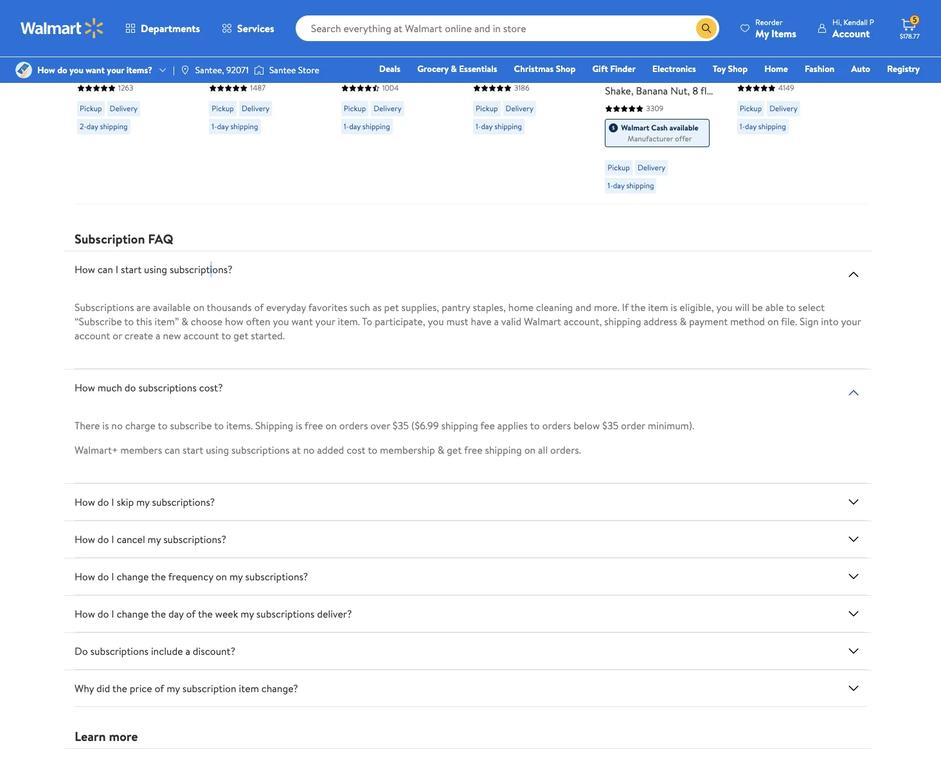 Task type: locate. For each thing, give the bounding box(es) containing it.
2 vertical spatial of
[[155, 682, 164, 696]]

pickup
[[80, 103, 102, 114], [212, 103, 234, 114], [344, 103, 366, 114], [476, 103, 498, 114], [740, 103, 762, 114], [608, 162, 630, 173]]

extra inside $4.12 2.1 ¢/ea equate extra strength headache relief caplets, 250 mg, 100 count, twin pack
[[243, 35, 266, 49]]

¢/ea inside $10.48 34.9 ¢/ea spring valley women's probiotic dietary supplement, 30 count
[[398, 17, 415, 30]]

2 horizontal spatial is
[[671, 301, 678, 315]]

supplement, up 1263
[[113, 63, 168, 77]]

1 spring from the left
[[77, 35, 106, 49]]

1 horizontal spatial 2.1
[[505, 17, 514, 30]]

departments
[[141, 21, 200, 35]]

applies
[[498, 419, 528, 433]]

2 spring from the left
[[341, 35, 370, 49]]

1 caplets, from the left
[[285, 49, 321, 63]]

pickup down pack
[[212, 103, 234, 114]]

1 horizontal spatial walmart
[[622, 123, 650, 133]]

2 product group from the left
[[209, 0, 323, 199]]

0 horizontal spatial item
[[239, 682, 259, 696]]

reorder my items
[[756, 16, 797, 40]]

1 vertical spatial walmart
[[524, 315, 562, 329]]

walmart right valid
[[524, 315, 562, 329]]

debit
[[843, 80, 865, 93]]

oz right toy
[[738, 63, 748, 77]]

1 vertical spatial item
[[239, 682, 259, 696]]

spring inside $6.24 2.5 ¢/ea spring valley calcium plus vitamin d tablets dietary supplement, 600 mg, 250 count
[[77, 35, 106, 49]]

supplement, inside $6.24 2.5 ¢/ea spring valley calcium plus vitamin d tablets dietary supplement, 600 mg, 250 count
[[113, 63, 168, 77]]

your down vitamin
[[107, 64, 124, 77]]

valley inside $6.24 2.5 ¢/ea spring valley calcium plus vitamin d tablets dietary supplement, 600 mg, 250 count
[[108, 35, 134, 49]]

favorites
[[309, 301, 348, 315]]

can
[[98, 263, 113, 277], [165, 444, 180, 458]]

of
[[254, 301, 264, 315], [186, 608, 196, 622], [155, 682, 164, 696]]

how
[[225, 315, 244, 329]]

0 horizontal spatial equate
[[209, 35, 240, 49]]

6 product group from the left
[[738, 0, 852, 199]]

1 horizontal spatial available
[[670, 123, 699, 133]]

choose
[[191, 315, 223, 329]]

1 horizontal spatial shop
[[728, 62, 748, 75]]

start down subscribe at the bottom of page
[[183, 444, 204, 458]]

walmart image
[[21, 18, 104, 39]]

spring down $10.48
[[341, 35, 370, 49]]

get left started.
[[234, 329, 249, 343]]

pickup for $4.14
[[476, 103, 498, 114]]

0 horizontal spatial valley
[[108, 35, 134, 49]]

0 horizontal spatial supplement,
[[113, 63, 168, 77]]

plus
[[77, 49, 95, 63]]

available for cash
[[670, 123, 699, 133]]

available up "new"
[[153, 301, 191, 315]]

available inside the subscriptions are available on thousands of everyday favorites such as pet supplies, pantry staples, home cleaning and more. if the item is eligible, you will be able to select "subscribe to this item" & choose how often you want your item. to participate, you must have a valid walmart account, shipping address & payment method on file. sign into your account or create a new account to get started.
[[153, 301, 191, 315]]

how for how do i skip my subscriptions?
[[75, 496, 95, 510]]

want right started.
[[292, 315, 313, 329]]

extra
[[243, 35, 266, 49], [507, 35, 530, 49]]

valley for $10.48
[[372, 35, 399, 49]]

caplets, inside $4.12 2.1 ¢/ea equate extra strength headache relief caplets, 250 mg, 100 count, twin pack
[[285, 49, 321, 63]]

subscriptions left cost? at the left bottom of page
[[139, 381, 197, 395]]

delivery for $4.12
[[242, 103, 270, 114]]

$35 right the over
[[393, 419, 409, 433]]

¢/ea right 34.9
[[398, 17, 415, 30]]

count down items?
[[116, 77, 144, 92]]

& right item"
[[182, 315, 188, 329]]

strength up santee
[[269, 35, 308, 49]]

of left everyday
[[254, 301, 264, 315]]

0 horizontal spatial start
[[121, 263, 142, 277]]

subscriptions? for how can i start using subscriptions?
[[170, 263, 233, 277]]

search icon image
[[702, 23, 712, 33]]

¢/ea for $4.14
[[516, 17, 533, 30]]

1 horizontal spatial mg,
[[229, 63, 246, 77]]

1 supplement, from the left
[[113, 63, 168, 77]]

select
[[799, 301, 825, 315]]

1 horizontal spatial 250
[[209, 63, 227, 77]]

manufacturer offer
[[628, 133, 692, 144]]

1 vertical spatial get
[[447, 444, 462, 458]]

extra inside the $4.14 2.1 ¢/ea equate extra strength acetaminophen caplets, 500 mg, 200 count
[[507, 35, 530, 49]]

0 horizontal spatial walmart
[[524, 315, 562, 329]]

delivery down 3186 at the right top of page
[[506, 103, 534, 114]]

spring for $10.48
[[341, 35, 370, 49]]

how do i skip my subscriptions? image
[[847, 495, 862, 510]]

0 horizontal spatial can
[[98, 263, 113, 277]]

1 vertical spatial available
[[153, 301, 191, 315]]

 image down relief at the top left of page
[[254, 64, 264, 77]]

subscriptions are available on thousands of everyday favorites such as pet supplies, pantry staples, home cleaning and more. if the item is eligible, you will be able to select "subscribe to this item" & choose how often you want your item. to participate, you must have a valid walmart account, shipping address & payment method on file. sign into your account or create a new account to get started.
[[75, 301, 862, 343]]

2 caplets, from the left
[[546, 49, 582, 63]]

how for how do i change the frequency on my subscriptions?
[[75, 570, 95, 584]]

from
[[659, 32, 679, 45]]

one
[[822, 80, 841, 93]]

subscriptions? for how do i cancel my subscriptions?
[[163, 533, 226, 547]]

2.1 right $4.14
[[505, 17, 514, 30]]

spring inside $10.48 34.9 ¢/ea spring valley women's probiotic dietary supplement, 30 count
[[341, 35, 370, 49]]

1 horizontal spatial account
[[184, 329, 219, 343]]

of inside the subscriptions are available on thousands of everyday favorites such as pet supplies, pantry staples, home cleaning and more. if the item is eligible, you will be able to select "subscribe to this item" & choose how often you want your item. to participate, you must have a valid walmart account, shipping address & payment method on file. sign into your account or create a new account to get started.
[[254, 301, 264, 315]]

1 2.1 from the left
[[240, 17, 249, 30]]

count right 30
[[414, 63, 442, 77]]

0 horizontal spatial $35
[[393, 419, 409, 433]]

2 equate from the left
[[473, 35, 504, 49]]

gift
[[593, 62, 609, 75]]

2.1 inside $4.12 2.1 ¢/ea equate extra strength headache relief caplets, 250 mg, 100 count, twin pack
[[240, 17, 249, 30]]

0 horizontal spatial get
[[234, 329, 249, 343]]

1 account from the left
[[75, 329, 110, 343]]

how do i change the day of the week my subscriptions deliver? image
[[847, 607, 862, 622]]

3 product group from the left
[[341, 0, 455, 199]]

3 equate from the left
[[738, 35, 769, 49]]

caplets, up store
[[285, 49, 321, 63]]

strength inside the $4.14 2.1 ¢/ea equate extra strength acetaminophen caplets, 500 mg, 200 count
[[533, 35, 572, 49]]

item left "change?"
[[239, 682, 259, 696]]

method
[[731, 315, 766, 329]]

shipping left address
[[605, 315, 642, 329]]

1 valley from the left
[[108, 35, 134, 49]]

1- for $4.12
[[212, 121, 217, 132]]

pickup for $4.12
[[212, 103, 234, 114]]

1- for $10.48
[[344, 121, 349, 132]]

500
[[473, 63, 492, 77]]

to left items.
[[214, 419, 224, 433]]

1-
[[212, 121, 217, 132], [344, 121, 349, 132], [476, 121, 481, 132], [740, 121, 746, 132], [608, 180, 614, 191]]

1-day shipping down 4149
[[740, 121, 787, 132]]

grocery
[[418, 62, 449, 75]]

1 extra from the left
[[243, 35, 266, 49]]

product group
[[77, 0, 191, 199], [209, 0, 323, 199], [341, 0, 455, 199], [473, 0, 588, 199], [606, 0, 720, 199], [738, 0, 852, 199]]

1-day shipping down manufacturer
[[608, 180, 655, 191]]

2 2.1 from the left
[[505, 17, 514, 30]]

 image
[[254, 64, 264, 77], [180, 65, 190, 75]]

all
[[538, 444, 548, 458]]

to
[[362, 315, 373, 329]]

strength for $4.12
[[269, 35, 308, 49]]

0 horizontal spatial walmart+
[[75, 444, 118, 458]]

0 horizontal spatial extra
[[243, 35, 266, 49]]

change up do subscriptions include a discount?
[[117, 608, 149, 622]]

equate down $4.12
[[209, 35, 240, 49]]

how for how can i start using subscriptions?
[[75, 263, 95, 277]]

1 $35 from the left
[[393, 419, 409, 433]]

1 horizontal spatial  image
[[254, 64, 264, 77]]

0 horizontal spatial 250
[[96, 77, 114, 92]]

34.9
[[380, 17, 396, 30]]

1-day shipping down 3186 at the right top of page
[[476, 121, 522, 132]]

walmart+ for walmart+
[[882, 80, 921, 93]]

i
[[116, 263, 118, 277], [111, 496, 114, 510], [111, 533, 114, 547], [111, 570, 114, 584], [111, 608, 114, 622]]

item right if
[[649, 301, 669, 315]]

the inside the subscriptions are available on thousands of everyday favorites such as pet supplies, pantry staples, home cleaning and more. if the item is eligible, you will be able to select "subscribe to this item" & choose how often you want your item. to participate, you must have a valid walmart account, shipping address & payment method on file. sign into your account or create a new account to get started.
[[631, 301, 646, 315]]

strength inside $4.12 2.1 ¢/ea equate extra strength headache relief caplets, 250 mg, 100 count, twin pack
[[269, 35, 308, 49]]

fl inside ensure original meal replacement nutrition shake, banana nut, 8 fl oz, 6 count
[[701, 84, 707, 98]]

is up at
[[296, 419, 302, 433]]

will
[[736, 301, 750, 315]]

mg, left '100'
[[229, 63, 246, 77]]

do for how do i cancel my subscriptions?
[[98, 533, 109, 547]]

0 vertical spatial using
[[144, 263, 167, 277]]

product group containing $4.12
[[209, 0, 323, 199]]

1 horizontal spatial using
[[206, 444, 229, 458]]

1 horizontal spatial your
[[316, 315, 336, 329]]

equate down $3.98
[[738, 35, 769, 49]]

1 horizontal spatial equate
[[473, 35, 504, 49]]

members
[[121, 444, 162, 458]]

0 horizontal spatial shop
[[556, 62, 576, 75]]

1 horizontal spatial a
[[186, 645, 190, 659]]

2 account from the left
[[184, 329, 219, 343]]

manufacturer
[[628, 133, 674, 144]]

0 vertical spatial start
[[121, 263, 142, 277]]

4 ¢/ea from the left
[[516, 17, 533, 30]]

|
[[173, 64, 175, 77]]

0 vertical spatial available
[[670, 123, 699, 133]]

1 vertical spatial fl
[[701, 84, 707, 98]]

you left must
[[428, 315, 444, 329]]

more
[[606, 32, 626, 45]]

valley down 34.9
[[372, 35, 399, 49]]

2 change from the top
[[117, 608, 149, 622]]

product group containing $3.98
[[738, 0, 852, 199]]

day
[[87, 121, 98, 132], [217, 121, 229, 132], [349, 121, 361, 132], [481, 121, 493, 132], [746, 121, 757, 132], [614, 180, 625, 191], [168, 608, 184, 622]]

¢/ea inside the $4.14 2.1 ¢/ea equate extra strength acetaminophen caplets, 500 mg, 200 count
[[516, 17, 533, 30]]

on right frequency
[[216, 570, 227, 584]]

do
[[75, 645, 88, 659]]

0 horizontal spatial orders
[[340, 419, 368, 433]]

1 change from the top
[[117, 570, 149, 584]]

0 vertical spatial of
[[254, 301, 264, 315]]

everyday
[[266, 301, 306, 315]]

1 horizontal spatial of
[[186, 608, 196, 622]]

learn
[[75, 729, 106, 746]]

i up do subscriptions include a discount?
[[111, 608, 114, 622]]

2 horizontal spatial equate
[[738, 35, 769, 49]]

1 horizontal spatial $35
[[603, 419, 619, 433]]

mg, left 200 on the top
[[494, 63, 511, 77]]

on up added
[[326, 419, 337, 433]]

equate down $4.14
[[473, 35, 504, 49]]

nutrition
[[667, 70, 708, 84]]

1 vertical spatial change
[[117, 608, 149, 622]]

1 horizontal spatial oz
[[803, 17, 812, 30]]

1 vertical spatial using
[[206, 444, 229, 458]]

2.1 inside the $4.14 2.1 ¢/ea equate extra strength acetaminophen caplets, 500 mg, 200 count
[[505, 17, 514, 30]]

0 vertical spatial change
[[117, 570, 149, 584]]

1 vertical spatial free
[[464, 444, 483, 458]]

0 vertical spatial walmart+
[[882, 80, 921, 93]]

¢/ea for $6.24
[[124, 17, 141, 30]]

1 strength from the left
[[269, 35, 308, 49]]

5 product group from the left
[[606, 0, 720, 199]]

valley inside $10.48 34.9 ¢/ea spring valley women's probiotic dietary supplement, 30 count
[[372, 35, 399, 49]]

account
[[75, 329, 110, 343], [184, 329, 219, 343]]

2 horizontal spatial mg,
[[494, 63, 511, 77]]

delivery for $4.14
[[506, 103, 534, 114]]

1 shop from the left
[[556, 62, 576, 75]]

Walmart Site-Wide search field
[[296, 15, 720, 41]]

do down how do i cancel my subscriptions?
[[98, 570, 109, 584]]

1 ¢/ea from the left
[[124, 17, 141, 30]]

you down plus
[[70, 64, 84, 77]]

to right applies
[[531, 419, 540, 433]]

why did the price of my subscription item change? image
[[847, 682, 862, 697]]

1 horizontal spatial walmart+
[[882, 80, 921, 93]]

banana
[[636, 84, 668, 98]]

¢/ea up relief at the top left of page
[[251, 17, 268, 30]]

fl right 8
[[701, 84, 707, 98]]

$10.48 34.9 ¢/ea spring valley women's probiotic dietary supplement, 30 count
[[341, 16, 442, 77]]

4 product group from the left
[[473, 0, 588, 199]]

account right "new"
[[184, 329, 219, 343]]

santee,
[[195, 64, 224, 77]]

250 inside $4.12 2.1 ¢/ea equate extra strength headache relief caplets, 250 mg, 100 count, twin pack
[[209, 63, 227, 77]]

0 horizontal spatial account
[[75, 329, 110, 343]]

count right 6
[[629, 98, 656, 112]]

2 extra from the left
[[507, 35, 530, 49]]

0 horizontal spatial 2.1
[[240, 17, 249, 30]]

1 horizontal spatial caplets,
[[546, 49, 582, 63]]

week
[[215, 608, 238, 622]]

services
[[237, 21, 274, 35]]

antiseptic,
[[774, 49, 822, 63]]

2 strength from the left
[[533, 35, 572, 49]]

250 inside $6.24 2.5 ¢/ea spring valley calcium plus vitamin d tablets dietary supplement, 600 mg, 250 count
[[96, 77, 114, 92]]

1 horizontal spatial want
[[292, 315, 313, 329]]

i for how do i change the frequency on my subscriptions?
[[111, 570, 114, 584]]

payment
[[690, 315, 728, 329]]

i down subscription faq
[[116, 263, 118, 277]]

fl right 32
[[837, 49, 844, 63]]

1 horizontal spatial dietary
[[385, 49, 417, 63]]

santee, 92071
[[195, 64, 249, 77]]

2 $35 from the left
[[603, 419, 619, 433]]

0 vertical spatial get
[[234, 329, 249, 343]]

equate for $4.14
[[473, 35, 504, 49]]

your left item.
[[316, 315, 336, 329]]

0 horizontal spatial available
[[153, 301, 191, 315]]

do left cancel
[[98, 533, 109, 547]]

your right into
[[842, 315, 862, 329]]

no
[[112, 419, 123, 433], [303, 444, 315, 458]]

 image
[[15, 62, 32, 78]]

delivery down manufacturer
[[638, 162, 666, 173]]

1 equate from the left
[[209, 35, 240, 49]]

$4.12 2.1 ¢/ea equate extra strength headache relief caplets, 250 mg, 100 count, twin pack
[[209, 16, 321, 92]]

$10.48
[[341, 16, 374, 32]]

$4.12
[[209, 16, 235, 32]]

$35 left order
[[603, 419, 619, 433]]

toy shop
[[713, 62, 748, 75]]

0 horizontal spatial free
[[305, 419, 323, 433]]

a right include
[[186, 645, 190, 659]]

0 horizontal spatial oz
[[738, 63, 748, 77]]

1 orders from the left
[[340, 419, 368, 433]]

delivery down 1487
[[242, 103, 270, 114]]

0 vertical spatial fl
[[837, 49, 844, 63]]

1-day shipping for $4.12
[[212, 121, 258, 132]]

2 shop from the left
[[728, 62, 748, 75]]

1 horizontal spatial item
[[649, 301, 669, 315]]

¢/ea for $4.12
[[251, 17, 268, 30]]

using down faq
[[144, 263, 167, 277]]

1 vertical spatial can
[[165, 444, 180, 458]]

into
[[822, 315, 839, 329]]

delivery
[[110, 103, 138, 114], [242, 103, 270, 114], [374, 103, 402, 114], [506, 103, 534, 114], [770, 103, 798, 114], [638, 162, 666, 173]]

Search search field
[[296, 15, 720, 41]]

cost
[[347, 444, 366, 458]]

mg, inside $4.12 2.1 ¢/ea equate extra strength headache relief caplets, 250 mg, 100 count, twin pack
[[229, 63, 246, 77]]

0 vertical spatial want
[[86, 64, 105, 77]]

0 horizontal spatial fl
[[701, 84, 707, 98]]

delivery down 1263
[[110, 103, 138, 114]]

the up do subscriptions include a discount?
[[151, 608, 166, 622]]

($6.99
[[412, 419, 439, 433]]

auto link
[[846, 62, 877, 76]]

count inside ensure original meal replacement nutrition shake, banana nut, 8 fl oz, 6 count
[[629, 98, 656, 112]]

fee
[[481, 419, 495, 433]]

& right address
[[680, 315, 687, 329]]

using for subscriptions
[[206, 444, 229, 458]]

subscriptions right do
[[90, 645, 149, 659]]

0 vertical spatial item
[[649, 301, 669, 315]]

free
[[305, 419, 323, 433], [464, 444, 483, 458]]

1 vertical spatial walmart+
[[75, 444, 118, 458]]

1 product group from the left
[[77, 0, 191, 199]]

my right price
[[167, 682, 180, 696]]

3309
[[647, 103, 664, 114]]

& down ($6.99
[[438, 444, 445, 458]]

i down how do i cancel my subscriptions?
[[111, 570, 114, 584]]

0 horizontal spatial of
[[155, 682, 164, 696]]

0 horizontal spatial using
[[144, 263, 167, 277]]

shop for christmas shop
[[556, 62, 576, 75]]

shipping down applies
[[485, 444, 522, 458]]

2-day shipping
[[80, 121, 128, 132]]

2 supplement, from the left
[[341, 63, 397, 77]]

2 ¢/ea from the left
[[251, 17, 268, 30]]

1 horizontal spatial start
[[183, 444, 204, 458]]

on left all
[[525, 444, 536, 458]]

a
[[494, 315, 499, 329], [156, 329, 161, 343], [186, 645, 190, 659]]

1 horizontal spatial fl
[[837, 49, 844, 63]]

caplets, inside the $4.14 2.1 ¢/ea equate extra strength acetaminophen caplets, 500 mg, 200 count
[[546, 49, 582, 63]]

delivery for $10.48
[[374, 103, 402, 114]]

did
[[97, 682, 110, 696]]

oz right ¢/fl
[[803, 17, 812, 30]]

2.1 right $4.12
[[240, 17, 249, 30]]

100
[[248, 63, 264, 77]]

start for i
[[121, 263, 142, 277]]

¢/ea right 2.5
[[124, 17, 141, 30]]

shop right toy
[[728, 62, 748, 75]]

strength
[[269, 35, 308, 49], [533, 35, 572, 49]]

available right cash
[[670, 123, 699, 133]]

1 horizontal spatial no
[[303, 444, 315, 458]]

below
[[574, 419, 600, 433]]

christmas shop link
[[509, 62, 582, 76]]

product group containing $4.14
[[473, 0, 588, 199]]

0 horizontal spatial spring
[[77, 35, 106, 49]]

1263
[[118, 83, 133, 94]]

¢/ea up the acetaminophen
[[516, 17, 533, 30]]

no left charge
[[112, 419, 123, 433]]

1 vertical spatial want
[[292, 315, 313, 329]]

walmart left cash
[[622, 123, 650, 133]]

1 horizontal spatial extra
[[507, 35, 530, 49]]

0 horizontal spatial mg,
[[77, 77, 94, 92]]

account left or
[[75, 329, 110, 343]]

shipping
[[255, 419, 293, 433]]

1 horizontal spatial strength
[[533, 35, 572, 49]]

is left eligible,
[[671, 301, 678, 315]]

¢/ea inside $6.24 2.5 ¢/ea spring valley calcium plus vitamin d tablets dietary supplement, 600 mg, 250 count
[[124, 17, 141, 30]]

0 horizontal spatial no
[[112, 419, 123, 433]]

$6.24
[[77, 16, 105, 32]]

on left file.
[[768, 315, 779, 329]]

2 horizontal spatial of
[[254, 301, 264, 315]]

count inside $6.24 2.5 ¢/ea spring valley calcium plus vitamin d tablets dietary supplement, 600 mg, 250 count
[[116, 77, 144, 92]]

get inside the subscriptions are available on thousands of everyday favorites such as pet supplies, pantry staples, home cleaning and more. if the item is eligible, you will be able to select "subscribe to this item" & choose how often you want your item. to participate, you must have a valid walmart account, shipping address & payment method on file. sign into your account or create a new account to get started.
[[234, 329, 249, 343]]

1 horizontal spatial valley
[[372, 35, 399, 49]]

how do i change the frequency on my subscriptions?
[[75, 570, 308, 584]]

able
[[766, 301, 784, 315]]

2 valley from the left
[[372, 35, 399, 49]]

shipping down manufacturer
[[627, 180, 655, 191]]

equate inside the $4.14 2.1 ¢/ea equate extra strength acetaminophen caplets, 500 mg, 200 count
[[473, 35, 504, 49]]

1 horizontal spatial get
[[447, 444, 462, 458]]

walmart+ down "registry" link in the top right of the page
[[882, 80, 921, 93]]

departments button
[[115, 13, 211, 44]]

¢/ea inside $4.12 2.1 ¢/ea equate extra strength headache relief caplets, 250 mg, 100 count, twin pack
[[251, 17, 268, 30]]

3 ¢/ea from the left
[[398, 17, 415, 30]]

1 vertical spatial oz
[[738, 63, 748, 77]]

twin
[[299, 63, 319, 77]]

0 horizontal spatial a
[[156, 329, 161, 343]]

 image for santee store
[[254, 64, 264, 77]]

spring for $6.24
[[77, 35, 106, 49]]

i for how do i change the day of the week my subscriptions deliver?
[[111, 608, 114, 622]]

do down walmart image
[[57, 64, 67, 77]]

equate inside $4.12 2.1 ¢/ea equate extra strength headache relief caplets, 250 mg, 100 count, twin pack
[[209, 35, 240, 49]]

is
[[671, 301, 678, 315], [102, 419, 109, 433], [296, 419, 302, 433]]

$4.14
[[473, 16, 500, 32]]

0 horizontal spatial is
[[102, 419, 109, 433]]

1-day shipping down 1004
[[344, 121, 390, 132]]

electronics link
[[647, 62, 702, 76]]

1 horizontal spatial supplement,
[[341, 63, 397, 77]]

$11.42
[[681, 32, 703, 45]]

1 horizontal spatial spring
[[341, 35, 370, 49]]

0 horizontal spatial dietary
[[77, 63, 110, 77]]

0 horizontal spatial  image
[[180, 65, 190, 75]]

0 horizontal spatial strength
[[269, 35, 308, 49]]

valley down 2.5
[[108, 35, 134, 49]]

1 horizontal spatial orders
[[543, 419, 571, 433]]

is right there on the bottom left of page
[[102, 419, 109, 433]]

fl
[[837, 49, 844, 63], [701, 84, 707, 98]]

caplets, left "gift"
[[546, 49, 582, 63]]

spring down $6.24
[[77, 35, 106, 49]]

want down plus
[[86, 64, 105, 77]]

cleaning
[[536, 301, 573, 315]]

free up walmart+ members can start using subscriptions at no added cost to membership & get free shipping on all orders.
[[305, 419, 323, 433]]

shipping right 2-
[[100, 121, 128, 132]]

replacement
[[606, 70, 664, 84]]

shop right christmas
[[556, 62, 576, 75]]



Task type: describe. For each thing, give the bounding box(es) containing it.
more
[[109, 729, 138, 746]]

toy
[[713, 62, 726, 75]]

0 horizontal spatial your
[[107, 64, 124, 77]]

d
[[135, 49, 142, 63]]

how much do subscriptions cost? image
[[847, 386, 862, 401]]

how can i start using subscriptions? image
[[847, 267, 862, 283]]

electronics
[[653, 62, 697, 75]]

the left week at the bottom left
[[198, 608, 213, 622]]

thousands
[[207, 301, 252, 315]]

how for how do i change the day of the week my subscriptions deliver?
[[75, 608, 95, 622]]

walmart+ members can start using subscriptions at no added cost to membership & get free shipping on all orders.
[[75, 444, 582, 458]]

delivery down 4149
[[770, 103, 798, 114]]

create
[[125, 329, 153, 343]]

headache
[[209, 49, 254, 63]]

to right charge
[[158, 419, 168, 433]]

8
[[693, 84, 699, 98]]

mg, inside $6.24 2.5 ¢/ea spring valley calcium plus vitamin d tablets dietary supplement, 600 mg, 250 count
[[77, 77, 94, 92]]

do for how do i change the frequency on my subscriptions?
[[98, 570, 109, 584]]

how can i start using subscriptions?
[[75, 263, 233, 277]]

pet
[[384, 301, 399, 315]]

offer
[[675, 133, 692, 144]]

have
[[471, 315, 492, 329]]

shipping left fee
[[442, 419, 478, 433]]

subscriptions down shipping
[[232, 444, 290, 458]]

or
[[113, 329, 122, 343]]

subscriptions? for how do i skip my subscriptions?
[[152, 496, 215, 510]]

shipping inside the subscriptions are available on thousands of everyday favorites such as pet supplies, pantry staples, home cleaning and more. if the item is eligible, you will be able to select "subscribe to this item" & choose how often you want your item. to participate, you must have a valid walmart account, shipping address & payment method on file. sign into your account or create a new account to get started.
[[605, 315, 642, 329]]

much
[[98, 381, 122, 395]]

1-day shipping for $4.14
[[476, 121, 522, 132]]

meal
[[676, 56, 698, 70]]

skip
[[117, 496, 134, 510]]

shipping down 1004
[[363, 121, 390, 132]]

frequency
[[168, 570, 213, 584]]

christmas shop
[[514, 62, 576, 75]]

1 horizontal spatial is
[[296, 419, 302, 433]]

subscriptions
[[75, 301, 134, 315]]

items
[[772, 26, 797, 40]]

 image for santee, 92071
[[180, 65, 190, 75]]

3186
[[515, 83, 530, 94]]

why
[[75, 682, 94, 696]]

shipping down 1487
[[231, 121, 258, 132]]

you left will
[[717, 301, 733, 315]]

cancel
[[117, 533, 145, 547]]

1 horizontal spatial free
[[464, 444, 483, 458]]

how much do subscriptions cost?
[[75, 381, 223, 395]]

eligible,
[[680, 301, 714, 315]]

2-
[[80, 121, 87, 132]]

if
[[622, 301, 629, 315]]

do subscriptions include a discount?
[[75, 645, 236, 659]]

staples,
[[473, 301, 506, 315]]

is inside the subscriptions are available on thousands of everyday favorites such as pet supplies, pantry staples, home cleaning and more. if the item is eligible, you will be able to select "subscribe to this item" & choose how often you want your item. to participate, you must have a valid walmart account, shipping address & payment method on file. sign into your account or create a new account to get started.
[[671, 301, 678, 315]]

file.
[[782, 315, 798, 329]]

0 vertical spatial oz
[[803, 17, 812, 30]]

start for can
[[183, 444, 204, 458]]

as
[[373, 301, 382, 315]]

the left frequency
[[151, 570, 166, 584]]

and
[[576, 301, 592, 315]]

product group containing $10.87
[[606, 0, 720, 199]]

fl inside $3.98 12.4 ¢/fl oz equate 91% isopropyl alcohol antiseptic, 32 fl oz
[[837, 49, 844, 63]]

i for how can i start using subscriptions?
[[116, 263, 118, 277]]

include
[[151, 645, 183, 659]]

walmart cash available
[[622, 123, 699, 133]]

to down thousands
[[222, 329, 231, 343]]

santee
[[269, 64, 296, 77]]

do for how do i change the day of the week my subscriptions deliver?
[[98, 608, 109, 622]]

shop for toy shop
[[728, 62, 748, 75]]

shipping down 4149
[[759, 121, 787, 132]]

do for how do i skip my subscriptions?
[[98, 496, 109, 510]]

30
[[400, 63, 411, 77]]

do for how do you want your items?
[[57, 64, 67, 77]]

how do i cancel my subscriptions?
[[75, 533, 226, 547]]

2.5
[[110, 17, 122, 30]]

valley for $6.24
[[108, 35, 134, 49]]

0 vertical spatial no
[[112, 419, 123, 433]]

gift finder link
[[587, 62, 642, 76]]

1- for $4.14
[[476, 121, 481, 132]]

next slide for product carousel list image
[[826, 6, 857, 37]]

2.1 for $4.12
[[240, 17, 249, 30]]

how do i change the frequency on my subscriptions? image
[[847, 570, 862, 585]]

item inside the subscriptions are available on thousands of everyday favorites such as pet supplies, pantry staples, home cleaning and more. if the item is eligible, you will be able to select "subscribe to this item" & choose how often you want your item. to participate, you must have a valid walmart account, shipping address & payment method on file. sign into your account or create a new account to get started.
[[649, 301, 669, 315]]

pack
[[209, 77, 230, 92]]

do right much
[[125, 381, 136, 395]]

extra for $4.14
[[507, 35, 530, 49]]

dietary inside $6.24 2.5 ¢/ea spring valley calcium plus vitamin d tablets dietary supplement, 600 mg, 250 count
[[77, 63, 110, 77]]

& right the grocery
[[451, 62, 457, 75]]

dietary inside $10.48 34.9 ¢/ea spring valley women's probiotic dietary supplement, 30 count
[[385, 49, 417, 63]]

finder
[[611, 62, 636, 75]]

must
[[447, 315, 469, 329]]

mg, inside the $4.14 2.1 ¢/ea equate extra strength acetaminophen caplets, 500 mg, 200 count
[[494, 63, 511, 77]]

delivery for $6.24
[[110, 103, 138, 114]]

fashion
[[805, 62, 835, 75]]

how for how do you want your items?
[[37, 64, 55, 77]]

1-day shipping for $10.48
[[344, 121, 390, 132]]

why did the price of my subscription item change?
[[75, 682, 298, 696]]

clear search field text image
[[681, 23, 692, 33]]

subscription faq
[[75, 231, 174, 248]]

strength for $4.14
[[533, 35, 572, 49]]

my right week at the bottom left
[[241, 608, 254, 622]]

available for are
[[153, 301, 191, 315]]

to left this
[[124, 315, 134, 329]]

1 horizontal spatial can
[[165, 444, 180, 458]]

using for subscriptions?
[[144, 263, 167, 277]]

on left thousands
[[193, 301, 205, 315]]

supplement, inside $10.48 34.9 ¢/ea spring valley women's probiotic dietary supplement, 30 count
[[341, 63, 397, 77]]

walmart+ link
[[876, 80, 926, 94]]

i for how do i skip my subscriptions?
[[111, 496, 114, 510]]

my right cancel
[[148, 533, 161, 547]]

product group containing $6.24
[[77, 0, 191, 199]]

often
[[246, 315, 271, 329]]

0 horizontal spatial want
[[86, 64, 105, 77]]

participate,
[[375, 315, 426, 329]]

i for how do i cancel my subscriptions?
[[111, 533, 114, 547]]

0 vertical spatial walmart
[[622, 123, 650, 133]]

my up week at the bottom left
[[230, 570, 243, 584]]

valid
[[502, 315, 522, 329]]

1 vertical spatial no
[[303, 444, 315, 458]]

over
[[371, 419, 390, 433]]

deliver?
[[317, 608, 352, 622]]

$6.24 2.5 ¢/ea spring valley calcium plus vitamin d tablets dietary supplement, 600 mg, 250 count
[[77, 16, 189, 92]]

options
[[628, 32, 657, 45]]

walmart inside the subscriptions are available on thousands of everyday favorites such as pet supplies, pantry staples, home cleaning and more. if the item is eligible, you will be able to select "subscribe to this item" & choose how often you want your item. to participate, you must have a valid walmart account, shipping address & payment method on file. sign into your account or create a new account to get started.
[[524, 315, 562, 329]]

count inside the $4.14 2.1 ¢/ea equate extra strength acetaminophen caplets, 500 mg, 200 count
[[534, 63, 561, 77]]

product group containing $10.48
[[341, 0, 455, 199]]

home
[[765, 62, 789, 75]]

how for how much do subscriptions cost?
[[75, 381, 95, 395]]

count,
[[266, 63, 297, 77]]

1 vertical spatial of
[[186, 608, 196, 622]]

2 horizontal spatial a
[[494, 315, 499, 329]]

you right often on the left top of page
[[273, 315, 289, 329]]

pickup for $10.48
[[344, 103, 366, 114]]

$10.87 more options from $11.42
[[606, 16, 703, 45]]

2.1 for $4.14
[[505, 17, 514, 30]]

pickup down toy shop
[[740, 103, 762, 114]]

12.4
[[770, 17, 785, 30]]

600
[[171, 63, 189, 77]]

minimum).
[[648, 419, 695, 433]]

services button
[[211, 13, 285, 44]]

0 vertical spatial free
[[305, 419, 323, 433]]

want inside the subscriptions are available on thousands of everyday favorites such as pet supplies, pantry staples, home cleaning and more. if the item is eligible, you will be able to select "subscribe to this item" & choose how often you want your item. to participate, you must have a valid walmart account, shipping address & payment method on file. sign into your account or create a new account to get started.
[[292, 315, 313, 329]]

to right cost
[[368, 444, 378, 458]]

count inside $10.48 34.9 ¢/ea spring valley women's probiotic dietary supplement, 30 count
[[414, 63, 442, 77]]

pickup down manufacturer
[[608, 162, 630, 173]]

subscriptions left deliver?
[[257, 608, 315, 622]]

how do you want your items?
[[37, 64, 152, 77]]

the right the did
[[112, 682, 127, 696]]

my right skip
[[136, 496, 150, 510]]

fashion link
[[800, 62, 841, 76]]

"subscribe
[[75, 315, 122, 329]]

equate inside $3.98 12.4 ¢/fl oz equate 91% isopropyl alcohol antiseptic, 32 fl oz
[[738, 35, 769, 49]]

2 horizontal spatial your
[[842, 315, 862, 329]]

shipping down 3186 at the right top of page
[[495, 121, 522, 132]]

change for frequency
[[117, 570, 149, 584]]

do subscriptions include a discount? image
[[847, 644, 862, 660]]

0 vertical spatial can
[[98, 263, 113, 277]]

registry
[[888, 62, 921, 75]]

how for how do i cancel my subscriptions?
[[75, 533, 95, 547]]

original
[[638, 56, 674, 70]]

to right able in the right of the page
[[787, 301, 796, 315]]

supplies,
[[402, 301, 440, 315]]

2 orders from the left
[[543, 419, 571, 433]]

items?
[[127, 64, 152, 77]]

equate for $4.12
[[209, 35, 240, 49]]

how do i skip my subscriptions?
[[75, 496, 215, 510]]

how do i cancel my subscriptions? image
[[847, 532, 862, 548]]

registry one debit
[[822, 62, 921, 93]]

essentials
[[459, 62, 498, 75]]

calcium
[[137, 35, 173, 49]]

change for day
[[117, 608, 149, 622]]

6
[[620, 98, 626, 112]]

4149
[[779, 83, 795, 94]]

address
[[644, 315, 678, 329]]

extra for $4.12
[[243, 35, 266, 49]]

pickup for $6.24
[[80, 103, 102, 114]]

ensure original meal replacement nutrition shake, banana nut, 8 fl oz, 6 count
[[606, 56, 708, 112]]

isopropyl
[[790, 35, 831, 49]]

¢/ea for $10.48
[[398, 17, 415, 30]]

walmart+ for walmart+ members can start using subscriptions at no added cost to membership & get free shipping on all orders.
[[75, 444, 118, 458]]

auto
[[852, 62, 871, 75]]

$3.98 12.4 ¢/fl oz equate 91% isopropyl alcohol antiseptic, 32 fl oz
[[738, 16, 844, 77]]



Task type: vqa. For each thing, say whether or not it's contained in the screenshot.


